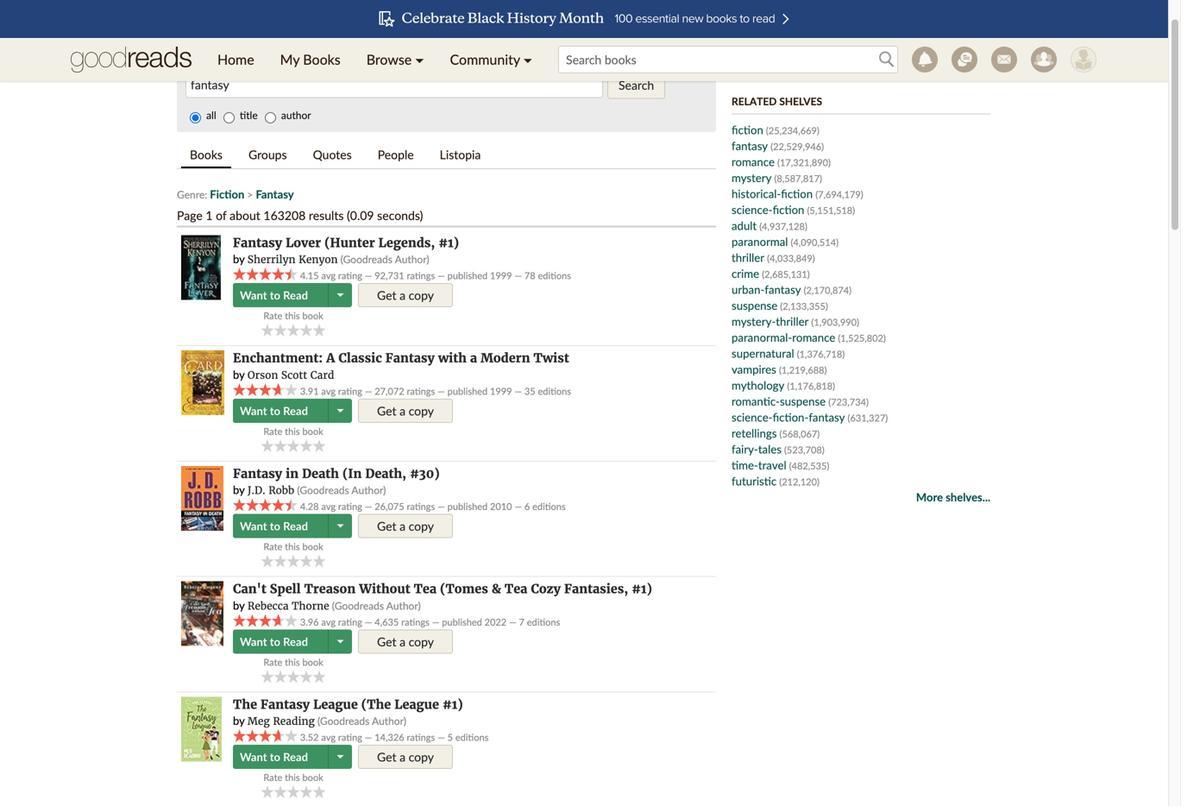 Task type: describe. For each thing, give the bounding box(es) containing it.
want to read for a
[[240, 404, 308, 418]]

by inside enchantment: a classic fantasy with a modern twist by orson scott card
[[233, 368, 245, 381]]

my books
[[280, 51, 341, 68]]

— left 14,326
[[365, 731, 372, 743]]

the fantasy league (the lea... image
[[181, 697, 222, 761]]

(tomes
[[440, 581, 488, 597]]

2022
[[485, 616, 507, 628]]

people link
[[369, 142, 423, 167]]

modern
[[481, 351, 530, 366]]

book for a
[[302, 425, 323, 437]]

orson
[[248, 368, 278, 382]]

rating for classic
[[338, 385, 362, 397]]

browse ▾
[[367, 51, 424, 68]]

(2,685,131)
[[762, 268, 810, 280]]

this for lover
[[285, 310, 300, 322]]

mythology
[[732, 378, 785, 392]]

fantasy inside genre: fiction > fantasy page 1 of about 163208 results (0.09 seconds)
[[256, 187, 294, 201]]

(482,535)
[[789, 460, 830, 472]]

author) inside 'the fantasy league (the league #1) by meg reading (goodreads author)'
[[372, 715, 406, 727]]

copy for with
[[409, 403, 434, 418]]

listopia link
[[431, 142, 490, 167]]

#1) inside can't spell treason without tea (tomes & tea cozy fantasies, #1) by rebecca  thorne (goodreads author)
[[632, 581, 652, 597]]

3.96
[[300, 616, 319, 628]]

editions right 5
[[456, 731, 489, 743]]

0 vertical spatial thriller
[[732, 251, 765, 264]]

2 vertical spatial fiction
[[773, 203, 805, 217]]

2 vertical spatial fantasy
[[809, 410, 845, 424]]

community ▾ button
[[437, 38, 545, 81]]

want to read button for a
[[233, 399, 331, 423]]

menu containing home
[[205, 38, 545, 81]]

163208
[[264, 208, 306, 223]]

fiction link
[[732, 123, 764, 137]]

published for with
[[448, 385, 488, 397]]

5 editions link
[[448, 731, 489, 743]]

— left 6
[[515, 501, 522, 512]]

lover
[[286, 235, 321, 251]]

by inside fantasy in death (in death, #30) by j.d. robb (goodreads author)
[[233, 483, 245, 497]]

want for the fantasy league (the league #1)
[[240, 750, 267, 764]]

Search for books to add to your shelves search field
[[558, 46, 898, 73]]

(25,234,669)
[[766, 125, 820, 136]]

by inside 'the fantasy league (the league #1) by meg reading (goodreads author)'
[[233, 714, 245, 727]]

genre: fiction > fantasy page 1 of about 163208 results (0.09 seconds)
[[177, 187, 423, 223]]

quotes
[[313, 147, 352, 162]]

(8,587,817)
[[774, 173, 822, 184]]

▾ for community ▾
[[524, 51, 532, 68]]

a inside enchantment: a classic fantasy with a modern twist by orson scott card
[[470, 351, 477, 366]]

this for in
[[285, 541, 300, 552]]

copy for #1)
[[409, 288, 434, 303]]

a for #1)
[[400, 288, 406, 303]]

rate for a
[[263, 425, 282, 437]]

— down with
[[438, 385, 445, 397]]

shelves...
[[946, 490, 991, 504]]

fantasy lover (hunter legends, #1) heading
[[233, 235, 459, 251]]

editions for fantasy lover (hunter legends, #1)
[[538, 270, 571, 281]]

(2,133,355)
[[780, 300, 828, 312]]

want to read for in
[[240, 519, 308, 533]]

genre:
[[177, 188, 207, 201]]

fantasy in death (in death,... image
[[181, 466, 224, 531]]

twist
[[534, 351, 569, 366]]

— down can't spell treason without tea (tomes & tea cozy fantasies, #1) by rebecca  thorne (goodreads author)
[[432, 616, 440, 628]]

(4,033,849)
[[767, 252, 815, 264]]

get for legends,
[[377, 288, 397, 303]]

(723,734)
[[829, 396, 869, 408]]

terry turtle image
[[1071, 47, 1097, 72]]

—                 published                1999               — 78 editions
[[435, 270, 571, 281]]

enchantment: a classic fantasy with a modern twist heading
[[233, 351, 569, 366]]

enchantment: a classic fantasy with a modern twist link
[[233, 351, 569, 366]]

7 editions link
[[519, 616, 560, 628]]

— left 7
[[509, 616, 517, 628]]

fairy-
[[732, 442, 758, 456]]

rate for spell
[[263, 656, 282, 668]]

#1) inside fantasy lover (hunter legends, #1) by sherrilyn kenyon (goodreads author)
[[439, 235, 459, 251]]

historical-
[[732, 187, 781, 201]]

(4,090,514)
[[791, 236, 839, 248]]

meg
[[248, 715, 270, 728]]

historical-fiction link
[[732, 187, 813, 201]]

want to read button for lover
[[233, 283, 331, 307]]

— left 78
[[515, 270, 522, 281]]

this for spell
[[285, 656, 300, 668]]

get for (the
[[377, 749, 397, 764]]

science-fiction-fantasy link
[[732, 410, 845, 424]]

—                 published                1999               — 35 editions
[[435, 385, 571, 397]]

want for fantasy lover (hunter legends, #1)
[[240, 288, 267, 302]]

35
[[525, 385, 536, 397]]

rate this book for in
[[263, 541, 323, 552]]

ratings for tea
[[401, 616, 430, 628]]

get a copy for league
[[377, 749, 434, 764]]

read for spell
[[283, 635, 308, 648]]

ratings for #1)
[[407, 270, 435, 281]]

enchantment: a classic fant... image
[[181, 351, 224, 415]]

0 horizontal spatial books
[[190, 147, 223, 162]]

more
[[916, 490, 943, 504]]

fairy-tales link
[[732, 442, 782, 456]]

thorne
[[292, 599, 329, 613]]

import
[[732, 44, 762, 57]]

(2,170,874)
[[804, 284, 852, 296]]

get for fantasy
[[377, 403, 397, 418]]

a for league
[[400, 749, 406, 764]]

fantasy link
[[256, 187, 294, 201]]

urban-
[[732, 283, 765, 296]]

(1,376,718)
[[797, 348, 845, 360]]

(0.09
[[347, 208, 374, 223]]

vampires
[[732, 362, 777, 376]]

book for in
[[302, 541, 323, 552]]

mystery
[[732, 171, 772, 185]]

▾ for browse ▾
[[415, 51, 424, 68]]

home link
[[205, 38, 267, 81]]

get a copy for tea
[[377, 634, 434, 649]]

editions for can't spell treason without tea (tomes & tea cozy fantasies, #1)
[[527, 616, 560, 628]]

2 science- from the top
[[732, 410, 773, 424]]

supernatural
[[732, 346, 794, 360]]

(568,067)
[[780, 428, 820, 440]]

read for fantasy
[[283, 750, 308, 764]]

1 league from the left
[[313, 697, 358, 712]]

rate for in
[[263, 541, 282, 552]]

orson scott card link
[[248, 368, 334, 382]]

spell
[[270, 581, 301, 597]]

0 vertical spatial fiction
[[732, 123, 764, 137]]

(goodreads inside can't spell treason without tea (tomes & tea cozy fantasies, #1) by rebecca  thorne (goodreads author)
[[332, 599, 384, 612]]

in
[[286, 466, 299, 481]]

78 editions link
[[525, 270, 571, 281]]

supernatural link
[[732, 346, 794, 360]]

romantic-
[[732, 394, 780, 408]]

to for in
[[270, 519, 280, 533]]

0 vertical spatial books
[[303, 51, 341, 68]]

robb
[[269, 484, 295, 497]]

5
[[448, 731, 453, 743]]

friend requests image
[[1031, 47, 1057, 72]]

groups
[[249, 147, 287, 162]]

(631,327)
[[848, 412, 888, 424]]

— left 5
[[438, 731, 445, 743]]

my
[[280, 51, 300, 68]]

book for spell
[[302, 656, 323, 668]]

of
[[216, 208, 227, 223]]

books
[[765, 44, 792, 57]]

get a copy for with
[[377, 403, 434, 418]]

(1,903,990)
[[812, 316, 859, 328]]

#1) inside 'the fantasy league (the league #1) by meg reading (goodreads author)'
[[443, 697, 463, 712]]

import books link
[[732, 44, 792, 57]]

fantasy in death (in death, #30) heading
[[233, 466, 440, 481]]

the fantasy league (the league #1) by meg reading (goodreads author)
[[233, 697, 463, 728]]

— right 92,731
[[438, 270, 445, 281]]

want to read button for spell
[[233, 629, 331, 654]]

community
[[450, 51, 520, 68]]

want to read button for in
[[233, 514, 331, 538]]

by inside fantasy lover (hunter legends, #1) by sherrilyn kenyon (goodreads author)
[[233, 252, 245, 266]]

this for a
[[285, 425, 300, 437]]

death,
[[365, 466, 406, 481]]

classic
[[339, 351, 382, 366]]

3.96 avg rating — 4,635 ratings
[[298, 616, 430, 628]]

2 tea from the left
[[505, 581, 528, 597]]

published for death,
[[448, 501, 488, 512]]

(4,937,128)
[[760, 220, 808, 232]]

mystery-
[[732, 315, 776, 328]]

travel
[[758, 458, 787, 472]]

seconds)
[[377, 208, 423, 223]]



Task type: vqa. For each thing, say whether or not it's contained in the screenshot.
can't at the left bottom
yes



Task type: locate. For each thing, give the bounding box(es) containing it.
2 vertical spatial #1)
[[443, 697, 463, 712]]

editions
[[538, 270, 571, 281], [538, 385, 571, 397], [533, 501, 566, 512], [527, 616, 560, 628], [456, 731, 489, 743]]

thriller up paranormal-romance link
[[776, 315, 809, 328]]

1 want to read button from the top
[[233, 283, 331, 307]]

1 1999 from the top
[[490, 270, 512, 281]]

by down can't at the bottom
[[233, 598, 245, 612]]

4 copy from the top
[[409, 634, 434, 649]]

this up spell
[[285, 541, 300, 552]]

science-fiction link
[[732, 203, 805, 217]]

the fantasy league (the league #1) heading
[[233, 697, 463, 712]]

author)
[[395, 253, 429, 266], [352, 484, 386, 496], [386, 599, 421, 612], [372, 715, 406, 727]]

1 vertical spatial #1)
[[632, 581, 652, 597]]

by inside can't spell treason without tea (tomes & tea cozy fantasies, #1) by rebecca  thorne (goodreads author)
[[233, 598, 245, 612]]

— left the 35
[[515, 385, 522, 397]]

a for with
[[400, 403, 406, 418]]

▾ inside browse ▾ popup button
[[415, 51, 424, 68]]

can't
[[233, 581, 266, 597]]

— left '26,075' on the left bottom of the page
[[365, 501, 372, 512]]

5 rating from the top
[[338, 731, 362, 743]]

tea left (tomes
[[414, 581, 437, 597]]

get a copy button for league
[[358, 745, 453, 769]]

— 5 editions
[[435, 731, 489, 743]]

None radio
[[190, 112, 201, 123], [223, 112, 235, 123], [190, 112, 201, 123], [223, 112, 235, 123]]

(goodreads inside fantasy lover (hunter legends, #1) by sherrilyn kenyon (goodreads author)
[[341, 253, 393, 266]]

avg for (hunter
[[321, 270, 336, 281]]

sherrilyn
[[248, 253, 296, 266]]

0 vertical spatial science-
[[732, 203, 773, 217]]

3 book from the top
[[302, 541, 323, 552]]

author) inside fantasy lover (hunter legends, #1) by sherrilyn kenyon (goodreads author)
[[395, 253, 429, 266]]

2 get a copy from the top
[[377, 403, 434, 418]]

None radio
[[265, 112, 276, 123]]

paranormal-
[[732, 331, 792, 344]]

5 get a copy button from the top
[[358, 745, 453, 769]]

1 this from the top
[[285, 310, 300, 322]]

science-
[[732, 203, 773, 217], [732, 410, 773, 424]]

4 get a copy from the top
[[377, 634, 434, 649]]

92,731
[[375, 270, 404, 281]]

1 vertical spatial suspense
[[780, 394, 826, 408]]

menu
[[205, 38, 545, 81]]

avg right 3.52
[[321, 731, 336, 743]]

1 vertical spatial books
[[190, 147, 223, 162]]

4 book from the top
[[302, 656, 323, 668]]

read for a
[[283, 404, 308, 418]]

want to read for spell
[[240, 635, 308, 648]]

editions right 78
[[538, 270, 571, 281]]

avg for death
[[321, 501, 336, 512]]

tea
[[414, 581, 437, 597], [505, 581, 528, 597]]

4 get a copy button from the top
[[358, 629, 453, 654]]

ratings
[[407, 270, 435, 281], [407, 385, 435, 397], [407, 501, 435, 512], [401, 616, 430, 628], [407, 731, 435, 743]]

want to read for lover
[[240, 288, 308, 302]]

get a copy button for tea
[[358, 629, 453, 654]]

avg for league
[[321, 731, 336, 743]]

by left j.d.
[[233, 483, 245, 497]]

2 want from the top
[[240, 404, 267, 418]]

fiction (25,234,669) fantasy (22,529,946) romance (17,321,890) mystery (8,587,817) historical-fiction (7,694,179) science-fiction (5,151,518) adult (4,937,128) paranormal (4,090,514) thriller (4,033,849) crime (2,685,131) urban-fantasy (2,170,874) suspense (2,133,355) mystery-thriller (1,903,990) paranormal-romance (1,525,802) supernatural (1,376,718) vampires (1,219,688) mythology (1,176,818) romantic-suspense (723,734) science-fiction-fantasy (631,327) retellings (568,067) fairy-tales (523,708) time-travel (482,535) futuristic (212,120) more shelves...
[[732, 123, 991, 504]]

a down 27,072
[[400, 403, 406, 418]]

rate this book for spell
[[263, 656, 323, 668]]

4 rating from the top
[[338, 616, 362, 628]]

get a copy button for with
[[358, 399, 453, 423]]

0 vertical spatial #1)
[[439, 235, 459, 251]]

1 vertical spatial science-
[[732, 410, 773, 424]]

rate this book for lover
[[263, 310, 323, 322]]

1 science- from the top
[[732, 203, 773, 217]]

rebecca  thorne link
[[248, 599, 329, 613]]

j.d. robb link
[[248, 484, 295, 497]]

1999 for #1)
[[490, 270, 512, 281]]

4.15
[[300, 270, 319, 281]]

fantasy in death (in death, #30) link
[[233, 466, 440, 481]]

copy for death,
[[409, 519, 434, 533]]

3 want to read from the top
[[240, 519, 308, 533]]

want to read
[[240, 288, 308, 302], [240, 404, 308, 418], [240, 519, 308, 533], [240, 635, 308, 648], [240, 750, 308, 764]]

people
[[378, 147, 414, 162]]

rate down rebecca
[[263, 656, 282, 668]]

0 horizontal spatial suspense
[[732, 299, 778, 312]]

ratings for death,
[[407, 501, 435, 512]]

romance up mystery link
[[732, 155, 775, 169]]

the fantasy league (the league #1) link
[[233, 697, 463, 712]]

Search books text field
[[558, 46, 898, 73]]

science- down historical-
[[732, 203, 773, 217]]

1 horizontal spatial suspense
[[780, 394, 826, 408]]

1 horizontal spatial league
[[395, 697, 439, 712]]

get a copy down 27,072
[[377, 403, 434, 418]]

2 league from the left
[[395, 697, 439, 712]]

1 avg from the top
[[321, 270, 336, 281]]

1 ▾ from the left
[[415, 51, 424, 68]]

1 tea from the left
[[414, 581, 437, 597]]

a
[[326, 351, 335, 366]]

editions right 6
[[533, 501, 566, 512]]

this down reading
[[285, 771, 300, 783]]

want to read for fantasy
[[240, 750, 308, 764]]

2 get from the top
[[377, 403, 397, 418]]

(goodreads inside fantasy in death (in death, #30) by j.d. robb (goodreads author)
[[297, 484, 349, 496]]

#1) right legends,
[[439, 235, 459, 251]]

1 horizontal spatial romance
[[792, 331, 836, 344]]

1 horizontal spatial ▾
[[524, 51, 532, 68]]

to for spell
[[270, 635, 280, 648]]

a for tea
[[400, 634, 406, 649]]

fantasy inside fantasy lover (hunter legends, #1) by sherrilyn kenyon (goodreads author)
[[233, 235, 282, 251]]

4 rate this book from the top
[[263, 656, 323, 668]]

ratings left 5
[[407, 731, 435, 743]]

rate for fantasy
[[263, 771, 282, 783]]

read down 3.91
[[283, 404, 308, 418]]

2 to from the top
[[270, 404, 280, 418]]

5 read from the top
[[283, 750, 308, 764]]

league right the (the
[[395, 697, 439, 712]]

—
[[365, 270, 372, 281], [438, 270, 445, 281], [515, 270, 522, 281], [365, 385, 372, 397], [438, 385, 445, 397], [515, 385, 522, 397], [365, 501, 372, 512], [438, 501, 445, 512], [515, 501, 522, 512], [365, 616, 372, 628], [432, 616, 440, 628], [509, 616, 517, 628], [365, 731, 372, 743], [438, 731, 445, 743]]

copy for league
[[409, 749, 434, 764]]

book down 4.15
[[302, 310, 323, 322]]

crime link
[[732, 267, 759, 280]]

#1)
[[439, 235, 459, 251], [632, 581, 652, 597], [443, 697, 463, 712]]

fantasy inside 'the fantasy league (the league #1) by meg reading (goodreads author)'
[[261, 697, 310, 712]]

>
[[247, 188, 253, 201]]

author) up 4.28 avg rating — 26,075 ratings
[[352, 484, 386, 496]]

read down 4.15
[[283, 288, 308, 302]]

1 horizontal spatial thriller
[[776, 315, 809, 328]]

want for can't spell treason without tea (tomes & tea cozy fantasies, #1)
[[240, 635, 267, 648]]

3 get a copy button from the top
[[358, 514, 453, 538]]

&
[[492, 581, 501, 597]]

3 to from the top
[[270, 519, 280, 533]]

5 book from the top
[[302, 771, 323, 783]]

copy
[[409, 288, 434, 303], [409, 403, 434, 418], [409, 519, 434, 533], [409, 634, 434, 649], [409, 749, 434, 764]]

—                 published                2022               — 7 editions
[[430, 616, 560, 628]]

avg down kenyon
[[321, 270, 336, 281]]

author) up 14,326
[[372, 715, 406, 727]]

thriller link
[[732, 251, 765, 264]]

paranormal-romance link
[[732, 331, 836, 344]]

a down 14,326
[[400, 749, 406, 764]]

4 read from the top
[[283, 635, 308, 648]]

1 to from the top
[[270, 288, 280, 302]]

rate this book down 3.52
[[263, 771, 323, 783]]

to down orson
[[270, 404, 280, 418]]

5 to from the top
[[270, 750, 280, 764]]

2 by from the top
[[233, 368, 245, 381]]

get a copy down 4,635
[[377, 634, 434, 649]]

4 want from the top
[[240, 635, 267, 648]]

3 read from the top
[[283, 519, 308, 533]]

Search by Book Title, Author, or ISBN text field
[[186, 71, 603, 98]]

3 this from the top
[[285, 541, 300, 552]]

4 by from the top
[[233, 598, 245, 612]]

rating for treason
[[338, 616, 362, 628]]

by down the at left bottom
[[233, 714, 245, 727]]

enchantment:
[[233, 351, 323, 366]]

by
[[233, 252, 245, 266], [233, 368, 245, 381], [233, 483, 245, 497], [233, 598, 245, 612], [233, 714, 245, 727]]

▾ right browse
[[415, 51, 424, 68]]

author
[[279, 109, 311, 121]]

2 rating from the top
[[338, 385, 362, 397]]

1 vertical spatial romance
[[792, 331, 836, 344]]

tea right &
[[505, 581, 528, 597]]

published for tea
[[442, 616, 482, 628]]

3 get from the top
[[377, 519, 397, 533]]

rating down the classic
[[338, 385, 362, 397]]

0 vertical spatial romance
[[732, 155, 775, 169]]

notifications image
[[912, 47, 938, 72]]

avg
[[321, 270, 336, 281], [321, 385, 336, 397], [321, 501, 336, 512], [321, 616, 336, 628], [321, 731, 336, 743]]

book down 3.52
[[302, 771, 323, 783]]

1 rate from the top
[[263, 310, 282, 322]]

5 want from the top
[[240, 750, 267, 764]]

rating for death
[[338, 501, 362, 512]]

rate this book down 4.28
[[263, 541, 323, 552]]

rating down fantasy lover (hunter legends, #1) by sherrilyn kenyon (goodreads author)
[[338, 270, 362, 281]]

1 book from the top
[[302, 310, 323, 322]]

fiction
[[210, 187, 245, 201]]

1 vertical spatial thriller
[[776, 315, 809, 328]]

2 ▾ from the left
[[524, 51, 532, 68]]

— down #30)
[[438, 501, 445, 512]]

rate this book down 3.96
[[263, 656, 323, 668]]

4 want to read button from the top
[[233, 629, 331, 654]]

2 rate this book from the top
[[263, 425, 323, 437]]

published left 78
[[448, 270, 488, 281]]

home
[[217, 51, 254, 68]]

ratings right '26,075' on the left bottom of the page
[[407, 501, 435, 512]]

title
[[237, 109, 260, 121]]

get a copy button for death,
[[358, 514, 453, 538]]

fiction up fantasy link on the top right of page
[[732, 123, 764, 137]]

league left the (the
[[313, 697, 358, 712]]

get a copy button for #1)
[[358, 283, 453, 307]]

3 rating from the top
[[338, 501, 362, 512]]

reading
[[273, 715, 315, 728]]

legends,
[[378, 235, 435, 251]]

rate for lover
[[263, 310, 282, 322]]

(goodreads up 4.15 avg rating — 92,731 ratings
[[341, 253, 393, 266]]

1 read from the top
[[283, 288, 308, 302]]

5 want to read from the top
[[240, 750, 308, 764]]

1 horizontal spatial books
[[303, 51, 341, 68]]

want for fantasy in death (in death, #30)
[[240, 519, 267, 533]]

5 rate this book from the top
[[263, 771, 323, 783]]

fantasy up 27,072
[[386, 351, 435, 366]]

3.52 avg rating — 14,326 ratings
[[298, 731, 435, 743]]

4 get from the top
[[377, 634, 397, 649]]

0 horizontal spatial romance
[[732, 155, 775, 169]]

want to read button down 4.15
[[233, 283, 331, 307]]

rate down orson
[[263, 425, 282, 437]]

fantasy inside fantasy in death (in death, #30) by j.d. robb (goodreads author)
[[233, 466, 282, 481]]

get a copy button down 92,731
[[358, 283, 453, 307]]

rating left 4,635
[[338, 616, 362, 628]]

book for fantasy
[[302, 771, 323, 783]]

get a copy button down 4,635
[[358, 629, 453, 654]]

1 horizontal spatial tea
[[505, 581, 528, 597]]

rate down meg reading link on the left bottom of the page
[[263, 771, 282, 783]]

get down 14,326
[[377, 749, 397, 764]]

rate this book for fantasy
[[263, 771, 323, 783]]

get for without
[[377, 634, 397, 649]]

27,072
[[375, 385, 404, 397]]

3 avg from the top
[[321, 501, 336, 512]]

read down 3.52
[[283, 750, 308, 764]]

rating for (hunter
[[338, 270, 362, 281]]

2 want to read from the top
[[240, 404, 308, 418]]

1 rating from the top
[[338, 270, 362, 281]]

a for death,
[[400, 519, 406, 533]]

author) inside can't spell treason without tea (tomes & tea cozy fantasies, #1) by rebecca  thorne (goodreads author)
[[386, 599, 421, 612]]

1 want from the top
[[240, 288, 267, 302]]

— left 27,072
[[365, 385, 372, 397]]

read for lover
[[283, 288, 308, 302]]

want down j.d.
[[240, 519, 267, 533]]

want to read down sherrilyn
[[240, 288, 308, 302]]

2 copy from the top
[[409, 403, 434, 418]]

fantasy lover (hunter legends, #1) by sherrilyn kenyon (goodreads author)
[[233, 235, 459, 266]]

3 copy from the top
[[409, 519, 434, 533]]

get down 27,072
[[377, 403, 397, 418]]

this for fantasy
[[285, 771, 300, 783]]

to down sherrilyn
[[270, 288, 280, 302]]

read for in
[[283, 519, 308, 533]]

1 get from the top
[[377, 288, 397, 303]]

author) inside fantasy in death (in death, #30) by j.d. robb (goodreads author)
[[352, 484, 386, 496]]

want for enchantment: a classic fantasy with a modern twist
[[240, 404, 267, 418]]

rate this book for a
[[263, 425, 323, 437]]

this up in
[[285, 425, 300, 437]]

want to read button for fantasy
[[233, 745, 331, 769]]

ratings right 92,731
[[407, 270, 435, 281]]

editions for enchantment: a classic fantasy with a modern twist
[[538, 385, 571, 397]]

get a copy for #1)
[[377, 288, 434, 303]]

quotes link
[[304, 142, 360, 167]]

get down '26,075' on the left bottom of the page
[[377, 519, 397, 533]]

get a copy button
[[358, 283, 453, 307], [358, 399, 453, 423], [358, 514, 453, 538], [358, 629, 453, 654], [358, 745, 453, 769]]

0 vertical spatial suspense
[[732, 299, 778, 312]]

get down 92,731
[[377, 288, 397, 303]]

2 1999 from the top
[[490, 385, 512, 397]]

0 vertical spatial fantasy
[[732, 139, 768, 153]]

▾ right community
[[524, 51, 532, 68]]

fantasy inside enchantment: a classic fantasy with a modern twist by orson scott card
[[386, 351, 435, 366]]

want down sherrilyn
[[240, 288, 267, 302]]

books right my
[[303, 51, 341, 68]]

editions for fantasy in death (in death, #30)
[[533, 501, 566, 512]]

avg for classic
[[321, 385, 336, 397]]

4 to from the top
[[270, 635, 280, 648]]

2 read from the top
[[283, 404, 308, 418]]

without
[[359, 581, 410, 597]]

(523,708)
[[784, 444, 825, 456]]

0 horizontal spatial ▾
[[415, 51, 424, 68]]

4 rate from the top
[[263, 656, 282, 668]]

rate up the enchantment:
[[263, 310, 282, 322]]

6 editions link
[[525, 501, 566, 512]]

about
[[230, 208, 260, 223]]

by left orson
[[233, 368, 245, 381]]

2 want to read button from the top
[[233, 399, 331, 423]]

2 this from the top
[[285, 425, 300, 437]]

1 vertical spatial fiction
[[781, 187, 813, 201]]

a down 3.96 avg rating — 4,635 ratings
[[400, 634, 406, 649]]

3 by from the top
[[233, 483, 245, 497]]

published left 2010
[[448, 501, 488, 512]]

1 get a copy button from the top
[[358, 283, 453, 307]]

to for fantasy
[[270, 750, 280, 764]]

avg right 4.28
[[321, 501, 336, 512]]

2 book from the top
[[302, 425, 323, 437]]

2 avg from the top
[[321, 385, 336, 397]]

fantasies,
[[564, 581, 628, 597]]

6
[[525, 501, 530, 512]]

get a copy
[[377, 288, 434, 303], [377, 403, 434, 418], [377, 519, 434, 533], [377, 634, 434, 649], [377, 749, 434, 764]]

0 vertical spatial 1999
[[490, 270, 512, 281]]

can't spell treason without tea (tomes & tea cozy fantasies, #1) heading
[[233, 581, 652, 597]]

this up the enchantment:
[[285, 310, 300, 322]]

want down rebecca
[[240, 635, 267, 648]]

published for #1)
[[448, 270, 488, 281]]

1999 left 78
[[490, 270, 512, 281]]

1 rate this book from the top
[[263, 310, 323, 322]]

with
[[438, 351, 467, 366]]

more shelves... link
[[916, 489, 991, 505]]

0 horizontal spatial thriller
[[732, 251, 765, 264]]

ratings for with
[[407, 385, 435, 397]]

read down 4.28
[[283, 519, 308, 533]]

fantasy link
[[732, 139, 768, 153]]

editions right the 35
[[538, 385, 571, 397]]

my group discussions image
[[952, 47, 978, 72]]

5 want to read button from the top
[[233, 745, 331, 769]]

treason
[[304, 581, 356, 597]]

listopia
[[440, 147, 481, 162]]

want
[[240, 288, 267, 302], [240, 404, 267, 418], [240, 519, 267, 533], [240, 635, 267, 648], [240, 750, 267, 764]]

get a copy button down 27,072
[[358, 399, 453, 423]]

(goodreads down the fantasy league (the league #1) link
[[318, 715, 370, 727]]

to for lover
[[270, 288, 280, 302]]

avg for treason
[[321, 616, 336, 628]]

to for a
[[270, 404, 280, 418]]

rating down 'the fantasy league (the league #1) by meg reading (goodreads author)' at bottom left
[[338, 731, 362, 743]]

1 by from the top
[[233, 252, 245, 266]]

2 get a copy button from the top
[[358, 399, 453, 423]]

rebecca
[[248, 599, 289, 613]]

1 get a copy from the top
[[377, 288, 434, 303]]

▾ inside community ▾ popup button
[[524, 51, 532, 68]]

j.d.
[[248, 484, 265, 497]]

browse ▾ button
[[354, 38, 437, 81]]

page
[[177, 208, 203, 223]]

book down 3.96
[[302, 656, 323, 668]]

5 get from the top
[[377, 749, 397, 764]]

ratings for league
[[407, 731, 435, 743]]

copy down "3.52 avg rating — 14,326 ratings"
[[409, 749, 434, 764]]

4 this from the top
[[285, 656, 300, 668]]

(goodreads inside 'the fantasy league (the league #1) by meg reading (goodreads author)'
[[318, 715, 370, 727]]

rating for league
[[338, 731, 362, 743]]

1 vertical spatial 1999
[[490, 385, 512, 397]]

fantasy lover (hunter legen... image
[[181, 235, 221, 300]]

None submit
[[608, 71, 666, 99]]

get a copy for death,
[[377, 519, 434, 533]]

0 horizontal spatial league
[[313, 697, 358, 712]]

1999
[[490, 270, 512, 281], [490, 385, 512, 397]]

1999 for with
[[490, 385, 512, 397]]

thriller up 'crime' link
[[732, 251, 765, 264]]

4,635
[[375, 616, 399, 628]]

3 rate from the top
[[263, 541, 282, 552]]

2 rate from the top
[[263, 425, 282, 437]]

ratings right 27,072
[[407, 385, 435, 397]]

book for lover
[[302, 310, 323, 322]]

5 copy from the top
[[409, 749, 434, 764]]

enchantment: a classic fantasy with a modern twist by orson scott card
[[233, 351, 569, 382]]

5 rate from the top
[[263, 771, 282, 783]]

copy for tea
[[409, 634, 434, 649]]

4.28
[[300, 501, 319, 512]]

5 avg from the top
[[321, 731, 336, 743]]

5 by from the top
[[233, 714, 245, 727]]

5 get a copy from the top
[[377, 749, 434, 764]]

mythology link
[[732, 378, 785, 392]]

3 rate this book from the top
[[263, 541, 323, 552]]

fantasy down fiction link
[[732, 139, 768, 153]]

— left 4,635
[[365, 616, 372, 628]]

— left 92,731
[[365, 270, 372, 281]]

get a copy down 92,731
[[377, 288, 434, 303]]

meg reading link
[[248, 715, 315, 728]]

(5,151,518)
[[807, 205, 855, 216]]

#1) right fantasies,
[[632, 581, 652, 597]]

3 want to read button from the top
[[233, 514, 331, 538]]

book down 3.91
[[302, 425, 323, 437]]

3 get a copy from the top
[[377, 519, 434, 533]]

#30)
[[410, 466, 440, 481]]

get for (in
[[377, 519, 397, 533]]

want to read down orson
[[240, 404, 308, 418]]

this down rebecca  thorne "link"
[[285, 656, 300, 668]]

4 avg from the top
[[321, 616, 336, 628]]

0 horizontal spatial tea
[[414, 581, 437, 597]]

1 vertical spatial fantasy
[[765, 283, 801, 296]]

1 want to read from the top
[[240, 288, 308, 302]]

rate
[[263, 310, 282, 322], [263, 425, 282, 437], [263, 541, 282, 552], [263, 656, 282, 668], [263, 771, 282, 783]]

4 want to read from the top
[[240, 635, 308, 648]]

all
[[204, 109, 219, 121]]

can't spell treason without... image
[[181, 581, 224, 646]]

1 copy from the top
[[409, 288, 434, 303]]

author) up 4,635
[[386, 599, 421, 612]]

get a copy button down '26,075' on the left bottom of the page
[[358, 514, 453, 538]]

suspense down (1,176,818)
[[780, 394, 826, 408]]

fiction-
[[773, 410, 809, 424]]

5 this from the top
[[285, 771, 300, 783]]

rate this book up in
[[263, 425, 323, 437]]

3 want from the top
[[240, 519, 267, 533]]

get
[[377, 288, 397, 303], [377, 403, 397, 418], [377, 519, 397, 533], [377, 634, 397, 649], [377, 749, 397, 764]]

(hunter
[[325, 235, 375, 251]]

rate this book
[[263, 310, 323, 322], [263, 425, 323, 437], [263, 541, 323, 552], [263, 656, 323, 668], [263, 771, 323, 783]]

inbox image
[[992, 47, 1017, 72]]

avg right 3.96
[[321, 616, 336, 628]]

get down 4,635
[[377, 634, 397, 649]]



